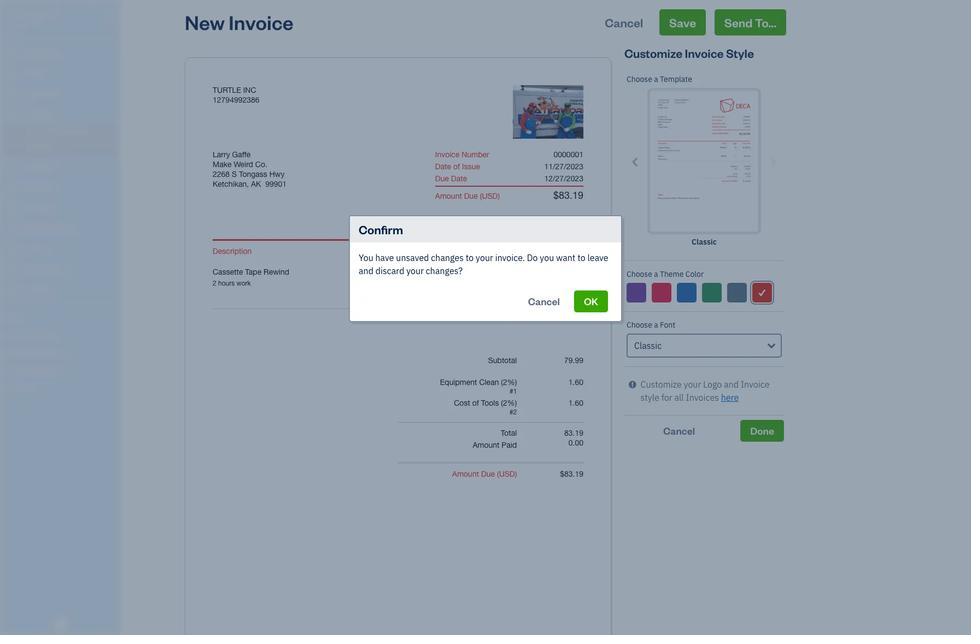 Task type: describe. For each thing, give the bounding box(es) containing it.
project image
[[7, 203, 20, 214]]

0 horizontal spatial )
[[498, 192, 500, 201]]

theme
[[660, 270, 684, 279]]

1 horizontal spatial total
[[567, 247, 583, 256]]

2 # from the top
[[510, 409, 513, 417]]

0 horizontal spatial usd
[[482, 192, 498, 201]]

choose a font element
[[624, 312, 784, 367]]

confirm dialog
[[0, 202, 971, 335]]

weird
[[234, 160, 253, 169]]

Issue date in MM/DD/YYYY format text field
[[512, 162, 592, 171]]

larry
[[213, 150, 230, 159]]

ok
[[584, 295, 598, 308]]

Line Total (USD) text field
[[559, 268, 583, 277]]

choose a theme color element
[[624, 261, 785, 312]]

classic
[[692, 237, 717, 247]]

Enter an Invoice # text field
[[553, 150, 583, 159]]

gaffe
[[232, 150, 251, 159]]

1 vertical spatial date
[[451, 174, 467, 183]]

customize your logo and invoice style for all invoices
[[641, 379, 770, 404]]

1 (2%) from the top
[[501, 378, 517, 387]]

0 vertical spatial date
[[435, 162, 451, 171]]

date of issue
[[435, 162, 480, 171]]

bank connections image
[[8, 366, 117, 375]]

all
[[674, 393, 684, 404]]

invoice inside customize your logo and invoice style for all invoices
[[741, 379, 770, 390]]

ketchikan,
[[213, 180, 249, 189]]

owner
[[9, 22, 29, 30]]

a for template
[[654, 74, 658, 84]]

here link
[[721, 393, 739, 404]]

unsaved
[[396, 252, 429, 263]]

2 1.60 from the top
[[568, 399, 583, 408]]

number
[[462, 150, 489, 159]]

you
[[540, 252, 554, 263]]

choose for choose a template
[[627, 74, 652, 84]]

paid
[[502, 441, 517, 450]]

a for font
[[654, 320, 658, 330]]

style
[[641, 393, 659, 404]]

exclamationcircle image
[[629, 378, 636, 391]]

make
[[213, 160, 232, 169]]

1 # from the top
[[510, 388, 513, 396]]

done
[[750, 425, 774, 437]]

cancel button for save
[[595, 9, 653, 36]]

Enter an Item Description text field
[[213, 279, 419, 288]]

to...
[[755, 15, 776, 30]]

1 vertical spatial )
[[515, 470, 517, 479]]

settings image
[[8, 384, 117, 393]]

2 vertical spatial cancel
[[663, 425, 695, 437]]

here
[[721, 393, 739, 404]]

subtotal
[[488, 356, 517, 365]]

1
[[513, 388, 517, 396]]

main element
[[0, 0, 148, 636]]

83.19 0.00
[[564, 429, 583, 448]]

2 (2%) from the top
[[501, 399, 517, 408]]

customize invoice style
[[624, 45, 754, 61]]

s
[[232, 170, 237, 179]]

total inside the total amount paid
[[501, 429, 517, 438]]

turtle for turtle inc 12794992386
[[213, 86, 241, 95]]

invoice image
[[7, 110, 20, 121]]

customize for customize invoice style
[[624, 45, 682, 61]]

send to...
[[724, 15, 776, 30]]

1 vertical spatial your
[[406, 265, 424, 276]]

invoice number
[[435, 150, 489, 159]]

template
[[660, 74, 692, 84]]

choose a theme color
[[627, 270, 704, 279]]

report image
[[7, 286, 20, 297]]

amount inside the total amount paid
[[473, 441, 499, 450]]

logo
[[703, 379, 722, 390]]

choose a font
[[627, 320, 675, 330]]

invoices
[[686, 393, 719, 404]]

color
[[686, 270, 704, 279]]

2 to from the left
[[577, 252, 585, 263]]

83.19
[[564, 429, 583, 438]]

turtle inc owner
[[9, 10, 58, 30]]

done button
[[740, 420, 784, 442]]

do
[[527, 252, 538, 263]]

dashboard image
[[7, 48, 20, 59]]

style
[[726, 45, 754, 61]]

new invoice
[[185, 9, 294, 35]]

1 1.60 from the top
[[568, 378, 583, 387]]

12794992386
[[213, 96, 260, 104]]

1 horizontal spatial your
[[476, 252, 493, 263]]

a for theme
[[654, 270, 658, 279]]

save
[[669, 15, 696, 30]]

previous image
[[629, 156, 642, 168]]

invoice.
[[495, 252, 525, 263]]

2
[[513, 409, 517, 417]]

cancel for save
[[605, 15, 643, 30]]

line
[[551, 247, 565, 256]]

issue
[[462, 162, 480, 171]]

team members image
[[8, 331, 117, 340]]

tongass
[[239, 170, 267, 179]]

font
[[660, 320, 675, 330]]

inc for turtle inc 12794992386
[[243, 86, 256, 95]]

changes?
[[426, 265, 463, 276]]



Task type: locate. For each thing, give the bounding box(es) containing it.
leave
[[587, 252, 608, 263]]

want
[[556, 252, 575, 263]]

0 horizontal spatial (
[[480, 192, 482, 201]]

amount due ( usd ) down due date on the top of page
[[435, 192, 500, 201]]

hwy
[[269, 170, 285, 179]]

to up item rate (usd) text box
[[466, 252, 474, 263]]

cancel button
[[595, 9, 653, 36], [518, 291, 570, 312], [624, 420, 734, 442]]

2 vertical spatial due
[[481, 470, 495, 479]]

0 vertical spatial $83.19
[[553, 190, 583, 201]]

1 choose from the top
[[627, 74, 652, 84]]

1 vertical spatial turtle
[[213, 86, 241, 95]]

0 vertical spatial of
[[453, 162, 460, 171]]

1 vertical spatial choose
[[627, 270, 652, 279]]

0 horizontal spatial total
[[501, 429, 517, 438]]

you have unsaved changes to your invoice. do you want to leave and discard your changes?
[[359, 252, 608, 276]]

and
[[359, 265, 373, 276], [724, 379, 739, 390]]

0 horizontal spatial to
[[466, 252, 474, 263]]

# up 2
[[510, 388, 513, 396]]

0 horizontal spatial due
[[435, 174, 449, 183]]

amount down the total amount paid
[[452, 470, 479, 479]]

1 horizontal spatial and
[[724, 379, 739, 390]]

1 horizontal spatial cancel
[[605, 15, 643, 30]]

a left font
[[654, 320, 658, 330]]

inc inside turtle inc 12794992386
[[243, 86, 256, 95]]

3 choose from the top
[[627, 320, 652, 330]]

1 horizontal spatial of
[[472, 399, 479, 408]]

0.00
[[568, 439, 583, 448]]

1.60
[[568, 378, 583, 387], [568, 399, 583, 408]]

choose inside choose a theme color element
[[627, 270, 652, 279]]

0 vertical spatial and
[[359, 265, 373, 276]]

0 horizontal spatial of
[[453, 162, 460, 171]]

of
[[453, 162, 460, 171], [472, 399, 479, 408]]

( down the issue
[[480, 192, 482, 201]]

0 vertical spatial #
[[510, 388, 513, 396]]

( down the total amount paid
[[497, 470, 499, 479]]

0 vertical spatial cancel button
[[595, 9, 653, 36]]

3 a from the top
[[654, 320, 658, 330]]

cancel
[[605, 15, 643, 30], [528, 295, 560, 308], [663, 425, 695, 437]]

1 a from the top
[[654, 74, 658, 84]]

0 vertical spatial a
[[654, 74, 658, 84]]

to
[[466, 252, 474, 263], [577, 252, 585, 263]]

estimate image
[[7, 89, 20, 100]]

confirm
[[359, 222, 403, 237]]

choose inside choose a template element
[[627, 74, 652, 84]]

1 vertical spatial (2%)
[[501, 399, 517, 408]]

client image
[[7, 68, 20, 79]]

0 horizontal spatial cancel
[[528, 295, 560, 308]]

freshbooks image
[[51, 618, 69, 632]]

1 vertical spatial inc
[[243, 86, 256, 95]]

choose left "theme" in the top right of the page
[[627, 270, 652, 279]]

turtle
[[9, 10, 40, 21], [213, 86, 241, 95]]

send
[[724, 15, 753, 30]]

1 vertical spatial amount due ( usd )
[[452, 470, 517, 479]]

and inside you have unsaved changes to your invoice. do you want to leave and discard your changes?
[[359, 265, 373, 276]]

0 horizontal spatial inc
[[42, 10, 58, 21]]

0 vertical spatial (
[[480, 192, 482, 201]]

cancel inside confirm dialog
[[528, 295, 560, 308]]

usd down number
[[482, 192, 498, 201]]

of inside equipment clean (2%) # 1 cost of tools (2%) # 2
[[472, 399, 479, 408]]

and inside customize your logo and invoice style for all invoices
[[724, 379, 739, 390]]

due date
[[435, 174, 467, 183]]

Item Quantity text field
[[513, 268, 529, 277]]

0 vertical spatial amount
[[435, 192, 462, 201]]

total amount paid
[[473, 429, 517, 450]]

1 vertical spatial a
[[654, 270, 658, 279]]

)
[[498, 192, 500, 201], [515, 470, 517, 479]]

2 horizontal spatial due
[[481, 470, 495, 479]]

items and services image
[[8, 349, 117, 358]]

1 vertical spatial customize
[[641, 379, 682, 390]]

1.60 up 83.19
[[568, 399, 583, 408]]

turtle inc 12794992386
[[213, 86, 260, 104]]

line total
[[551, 247, 583, 256]]

larry gaffe make weird co. 2268 s tongass hwy ketchikan, ak  99901
[[213, 150, 287, 189]]

1 vertical spatial cancel
[[528, 295, 560, 308]]

your down unsaved
[[406, 265, 424, 276]]

0 vertical spatial cancel
[[605, 15, 643, 30]]

0 vertical spatial customize
[[624, 45, 682, 61]]

$83.19 down "0.00"
[[560, 470, 583, 479]]

inc inside turtle inc owner
[[42, 10, 58, 21]]

usd
[[482, 192, 498, 201], [499, 470, 515, 479]]

1.60 down 79.99
[[568, 378, 583, 387]]

2 vertical spatial choose
[[627, 320, 652, 330]]

turtle inside turtle inc owner
[[9, 10, 40, 21]]

total up paid on the bottom right
[[501, 429, 517, 438]]

choose left template
[[627, 74, 652, 84]]

due down date of issue on the left top
[[435, 174, 449, 183]]

customize for customize your logo and invoice style for all invoices
[[641, 379, 682, 390]]

timer image
[[7, 224, 20, 235]]

total right 'line'
[[567, 247, 583, 256]]

1 vertical spatial due
[[464, 192, 478, 201]]

chart image
[[7, 265, 20, 276]]

cancel button for ok
[[518, 291, 570, 312]]

2 vertical spatial cancel button
[[624, 420, 734, 442]]

turtle for turtle inc owner
[[9, 10, 40, 21]]

date down date of issue on the left top
[[451, 174, 467, 183]]

amount due ( usd ) down the total amount paid
[[452, 470, 517, 479]]

your
[[476, 252, 493, 263], [406, 265, 424, 276], [684, 379, 701, 390]]

save button
[[659, 9, 706, 36]]

1 vertical spatial (
[[497, 470, 499, 479]]

expense image
[[7, 182, 20, 193]]

date up due date on the top of page
[[435, 162, 451, 171]]

date
[[435, 162, 451, 171], [451, 174, 467, 183]]

0 horizontal spatial and
[[359, 265, 373, 276]]

apps image
[[8, 314, 117, 323]]

turtle up 12794992386
[[213, 86, 241, 95]]

due down due date on the top of page
[[464, 192, 478, 201]]

1 vertical spatial cancel button
[[518, 291, 570, 312]]

rate
[[458, 247, 474, 256]]

money image
[[7, 244, 20, 255]]

clean
[[479, 378, 499, 387]]

2 a from the top
[[654, 270, 658, 279]]

usd down paid on the bottom right
[[499, 470, 515, 479]]

1 vertical spatial $83.19
[[560, 470, 583, 479]]

and down "you"
[[359, 265, 373, 276]]

1 vertical spatial of
[[472, 399, 479, 408]]

0 vertical spatial total
[[567, 247, 583, 256]]

for
[[661, 393, 672, 404]]

your up invoices
[[684, 379, 701, 390]]

your inside customize your logo and invoice style for all invoices
[[684, 379, 701, 390]]

next image
[[767, 156, 779, 168]]

inc for turtle inc owner
[[42, 10, 58, 21]]

2 vertical spatial a
[[654, 320, 658, 330]]

(2%) up 1
[[501, 378, 517, 387]]

79.99
[[564, 356, 583, 365]]

(2%)
[[501, 378, 517, 387], [501, 399, 517, 408]]

total
[[567, 247, 583, 256], [501, 429, 517, 438]]

2 vertical spatial amount
[[452, 470, 479, 479]]

0 vertical spatial 1.60
[[568, 378, 583, 387]]

your right rate
[[476, 252, 493, 263]]

amount down due date on the top of page
[[435, 192, 462, 201]]

a
[[654, 74, 658, 84], [654, 270, 658, 279], [654, 320, 658, 330]]

description
[[213, 247, 252, 256]]

1 horizontal spatial (
[[497, 470, 499, 479]]

a left "theme" in the top right of the page
[[654, 270, 658, 279]]

0 vertical spatial usd
[[482, 192, 498, 201]]

(
[[480, 192, 482, 201], [497, 470, 499, 479]]

qty
[[517, 247, 529, 256]]

customize up "choose a template"
[[624, 45, 682, 61]]

cost
[[454, 399, 470, 408]]

to right "want"
[[577, 252, 585, 263]]

discard
[[375, 265, 404, 276]]

0 horizontal spatial turtle
[[9, 10, 40, 21]]

Item Rate (USD) text field
[[450, 268, 474, 277]]

1 vertical spatial usd
[[499, 470, 515, 479]]

choose a template
[[627, 74, 692, 84]]

1 horizontal spatial inc
[[243, 86, 256, 95]]

customize up for
[[641, 379, 682, 390]]

of right cost
[[472, 399, 479, 408]]

1 horizontal spatial )
[[515, 470, 517, 479]]

2 vertical spatial your
[[684, 379, 701, 390]]

1 vertical spatial and
[[724, 379, 739, 390]]

amount due ( usd )
[[435, 192, 500, 201], [452, 470, 517, 479]]

0 vertical spatial your
[[476, 252, 493, 263]]

choose for choose a font
[[627, 320, 652, 330]]

(2%) up 2
[[501, 399, 517, 408]]

payment image
[[7, 161, 20, 172]]

turtle inside turtle inc 12794992386
[[213, 86, 241, 95]]

$83.19
[[553, 190, 583, 201], [560, 470, 583, 479]]

2268
[[213, 170, 230, 179]]

ok button
[[574, 291, 608, 312]]

2 choose from the top
[[627, 270, 652, 279]]

new
[[185, 9, 225, 35]]

1 vertical spatial total
[[501, 429, 517, 438]]

equipment
[[440, 378, 477, 387]]

2 horizontal spatial cancel
[[663, 425, 695, 437]]

changes
[[431, 252, 464, 263]]

send to... button
[[714, 9, 786, 36]]

amount
[[435, 192, 462, 201], [473, 441, 499, 450], [452, 470, 479, 479]]

0 vertical spatial due
[[435, 174, 449, 183]]

customize inside customize your logo and invoice style for all invoices
[[641, 379, 682, 390]]

1 vertical spatial 1.60
[[568, 399, 583, 408]]

cancel for ok
[[528, 295, 560, 308]]

1 to from the left
[[466, 252, 474, 263]]

2 horizontal spatial your
[[684, 379, 701, 390]]

1 horizontal spatial usd
[[499, 470, 515, 479]]

co.
[[255, 160, 267, 169]]

#
[[510, 388, 513, 396], [510, 409, 513, 417]]

99901
[[265, 180, 287, 189]]

$83.19 down 'issue date in mm/dd/yyyy format' text field
[[553, 190, 583, 201]]

turtle up the owner
[[9, 10, 40, 21]]

1 horizontal spatial turtle
[[213, 86, 241, 95]]

tools
[[481, 399, 499, 408]]

1 horizontal spatial due
[[464, 192, 478, 201]]

choose for choose a theme color
[[627, 270, 652, 279]]

0 vertical spatial (2%)
[[501, 378, 517, 387]]

have
[[375, 252, 394, 263]]

customize
[[624, 45, 682, 61], [641, 379, 682, 390]]

0 horizontal spatial your
[[406, 265, 424, 276]]

due down the total amount paid
[[481, 470, 495, 479]]

equipment clean (2%) # 1 cost of tools (2%) # 2
[[440, 378, 517, 417]]

1 vertical spatial #
[[510, 409, 513, 417]]

choose left font
[[627, 320, 652, 330]]

0 vertical spatial amount due ( usd )
[[435, 192, 500, 201]]

inc
[[42, 10, 58, 21], [243, 86, 256, 95]]

0 vertical spatial turtle
[[9, 10, 40, 21]]

0 vertical spatial choose
[[627, 74, 652, 84]]

a left template
[[654, 74, 658, 84]]

amount left paid on the bottom right
[[473, 441, 499, 450]]

# down 1
[[510, 409, 513, 417]]

0 vertical spatial inc
[[42, 10, 58, 21]]

cancel button inside confirm dialog
[[518, 291, 570, 312]]

choose
[[627, 74, 652, 84], [627, 270, 652, 279], [627, 320, 652, 330]]

of up due date on the top of page
[[453, 162, 460, 171]]

0 vertical spatial )
[[498, 192, 500, 201]]

1 vertical spatial amount
[[473, 441, 499, 450]]

choose a template element
[[624, 66, 784, 261]]

and up the here
[[724, 379, 739, 390]]

you
[[359, 252, 373, 263]]

1 horizontal spatial to
[[577, 252, 585, 263]]

choose inside choose a font element
[[627, 320, 652, 330]]



Task type: vqa. For each thing, say whether or not it's contained in the screenshot.
$83.19
yes



